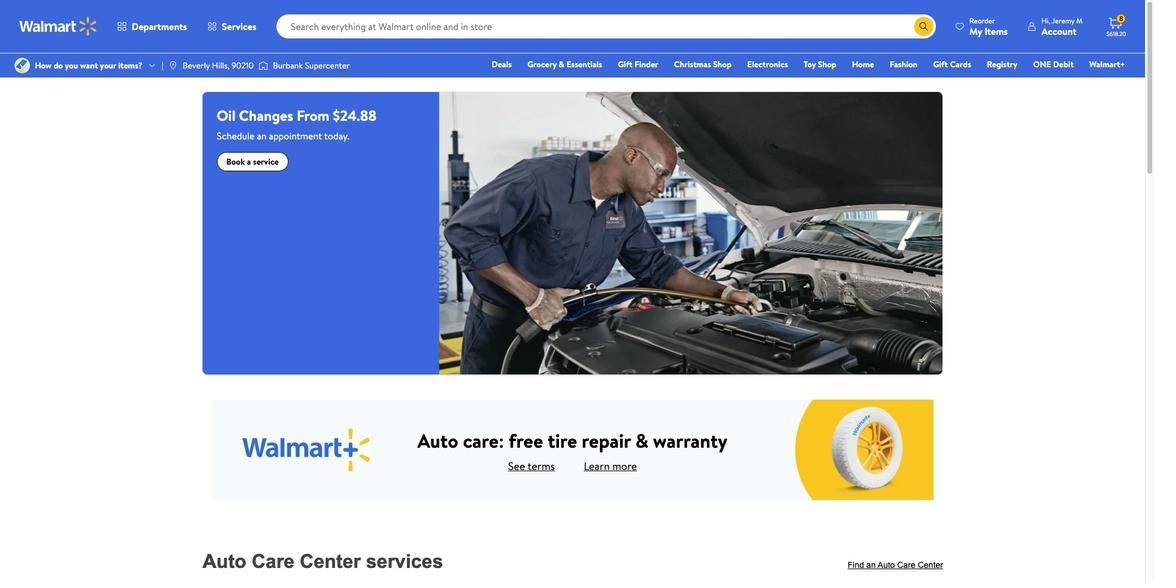 Task type: vqa. For each thing, say whether or not it's contained in the screenshot.
577
no



Task type: locate. For each thing, give the bounding box(es) containing it.
1 horizontal spatial shop
[[818, 58, 837, 70]]

services
[[222, 20, 257, 33]]

items
[[985, 24, 1008, 38]]

& up more
[[636, 427, 649, 454]]

my
[[970, 24, 983, 38]]

reorder
[[970, 15, 995, 26]]

free tire repair & warranty image
[[212, 398, 934, 502]]

auto
[[418, 427, 458, 454]]

services button
[[197, 12, 267, 41]]

walmart image
[[19, 17, 97, 36]]

changes
[[239, 105, 293, 126]]

registry
[[987, 58, 1018, 70]]

account
[[1042, 24, 1077, 38]]

departments
[[132, 20, 187, 33]]

want
[[80, 59, 98, 72]]

see terms link
[[508, 459, 555, 474]]

do
[[54, 59, 63, 72]]

 image right |
[[168, 61, 178, 70]]

8
[[1120, 13, 1124, 24]]

& right grocery
[[559, 58, 565, 70]]

see terms
[[508, 459, 555, 474]]

walmart+
[[1090, 58, 1126, 70]]

fashion link
[[885, 58, 923, 71]]

2 shop from the left
[[818, 58, 837, 70]]

departments button
[[107, 12, 197, 41]]

auto care: free tire repair & warranty
[[418, 427, 728, 454]]

supercenter
[[305, 59, 350, 72]]

grocery & essentials
[[528, 58, 602, 70]]

terms
[[528, 459, 555, 474]]

christmas
[[674, 58, 711, 70]]

finder
[[635, 58, 659, 70]]

gift cards link
[[928, 58, 977, 71]]

shop for christmas shop
[[713, 58, 732, 70]]

2 gift from the left
[[934, 58, 948, 70]]

 image
[[259, 60, 268, 72]]

oil changes from $24.88 schedule an appointment today.
[[217, 105, 377, 143]]

 image for beverly
[[168, 61, 178, 70]]

jeremy
[[1052, 15, 1075, 26]]

gift left finder
[[618, 58, 633, 70]]

1 shop from the left
[[713, 58, 732, 70]]

learn more
[[584, 459, 637, 474]]

&
[[559, 58, 565, 70], [636, 427, 649, 454]]

1 horizontal spatial &
[[636, 427, 649, 454]]

shop
[[713, 58, 732, 70], [818, 58, 837, 70]]

90210
[[232, 59, 254, 72]]

0 horizontal spatial shop
[[713, 58, 732, 70]]

book
[[226, 156, 245, 168]]

search icon image
[[919, 22, 929, 31]]

gift finder
[[618, 58, 659, 70]]

debit
[[1054, 58, 1074, 70]]

beverly
[[183, 59, 210, 72]]

0 horizontal spatial gift
[[618, 58, 633, 70]]

1 horizontal spatial gift
[[934, 58, 948, 70]]

how
[[35, 59, 52, 72]]

0 horizontal spatial &
[[559, 58, 565, 70]]

toy shop
[[804, 58, 837, 70]]

warranty
[[653, 427, 728, 454]]

shop right christmas
[[713, 58, 732, 70]]

1 gift from the left
[[618, 58, 633, 70]]

toy shop link
[[799, 58, 842, 71]]

registry link
[[982, 58, 1023, 71]]

 image left how
[[14, 58, 30, 73]]

1 horizontal spatial  image
[[168, 61, 178, 70]]

gift
[[618, 58, 633, 70], [934, 58, 948, 70]]

hi, jeremy m account
[[1042, 15, 1083, 38]]

reorder my items
[[970, 15, 1008, 38]]

shop right toy
[[818, 58, 837, 70]]

 image
[[14, 58, 30, 73], [168, 61, 178, 70]]

deals link
[[486, 58, 517, 71]]

walmart+ link
[[1084, 58, 1131, 71]]

schedule
[[217, 129, 255, 143]]

care:
[[463, 427, 504, 454]]

grocery
[[528, 58, 557, 70]]

items?
[[118, 59, 143, 72]]

 image for how
[[14, 58, 30, 73]]

gift left cards
[[934, 58, 948, 70]]

1 vertical spatial &
[[636, 427, 649, 454]]

you
[[65, 59, 78, 72]]

Walmart Site-Wide search field
[[276, 14, 936, 38]]

see
[[508, 459, 525, 474]]

0 horizontal spatial  image
[[14, 58, 30, 73]]

$618.20
[[1107, 29, 1127, 38]]



Task type: describe. For each thing, give the bounding box(es) containing it.
one debit
[[1033, 58, 1074, 70]]

appointment
[[269, 129, 322, 143]]

christmas shop
[[674, 58, 732, 70]]

electronics link
[[742, 58, 794, 71]]

from
[[297, 105, 330, 126]]

book a service
[[226, 156, 279, 168]]

deals
[[492, 58, 512, 70]]

christmas shop link
[[669, 58, 737, 71]]

a
[[247, 156, 251, 168]]

toy
[[804, 58, 816, 70]]

m
[[1077, 15, 1083, 26]]

today.
[[324, 129, 349, 143]]

burbank supercenter
[[273, 59, 350, 72]]

gift finder link
[[613, 58, 664, 71]]

gift for gift finder
[[618, 58, 633, 70]]

hills,
[[212, 59, 230, 72]]

$24.88
[[333, 105, 377, 126]]

home
[[852, 58, 874, 70]]

|
[[162, 59, 163, 72]]

service
[[253, 156, 279, 168]]

shop for toy shop
[[818, 58, 837, 70]]

grocery & essentials link
[[522, 58, 608, 71]]

gift cards
[[934, 58, 972, 70]]

0 vertical spatial &
[[559, 58, 565, 70]]

one
[[1033, 58, 1052, 70]]

cards
[[950, 58, 972, 70]]

free
[[509, 427, 543, 454]]

hi,
[[1042, 15, 1051, 26]]

8 $618.20
[[1107, 13, 1127, 38]]

fashion
[[890, 58, 918, 70]]

an
[[257, 129, 267, 143]]

book a service link
[[217, 152, 288, 171]]

essentials
[[567, 58, 602, 70]]

burbank
[[273, 59, 303, 72]]

gift for gift cards
[[934, 58, 948, 70]]

one debit link
[[1028, 58, 1080, 71]]

tire
[[548, 427, 577, 454]]

learn more link
[[584, 459, 637, 474]]

beverly hills, 90210
[[183, 59, 254, 72]]

how do you want your items?
[[35, 59, 143, 72]]

repair
[[582, 427, 631, 454]]

more
[[613, 459, 637, 474]]

home link
[[847, 58, 880, 71]]

oil
[[217, 105, 236, 126]]

learn
[[584, 459, 610, 474]]

your
[[100, 59, 116, 72]]

electronics
[[747, 58, 788, 70]]

Search search field
[[276, 14, 936, 38]]



